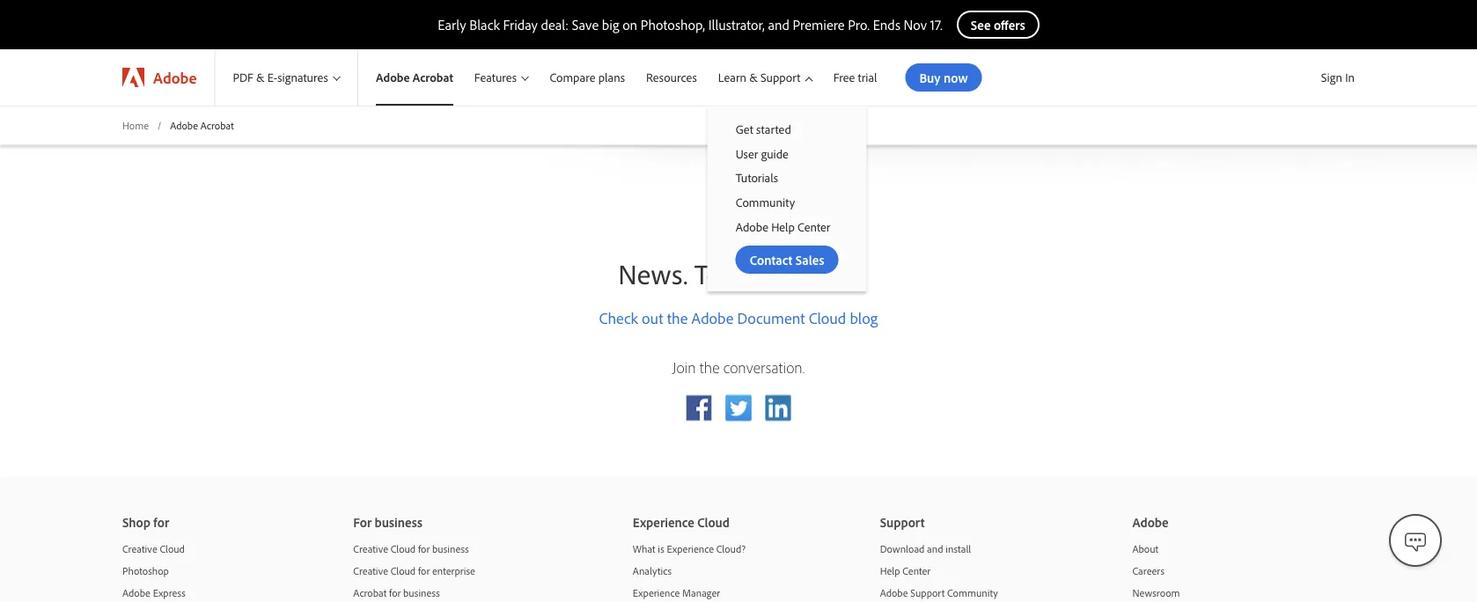 Task type: vqa. For each thing, say whether or not it's contained in the screenshot.
feel
no



Task type: locate. For each thing, give the bounding box(es) containing it.
illustrator,
[[709, 16, 765, 33]]

0 vertical spatial business
[[432, 542, 469, 556]]

early black friday deal: save big on photoshop, illustrator, and premiere pro. ends nov 17.
[[438, 16, 943, 33]]

help center link
[[880, 560, 1119, 582]]

group
[[708, 106, 867, 291]]

free trial
[[834, 70, 878, 85]]

1 horizontal spatial and
[[927, 542, 944, 556]]

the right join
[[700, 358, 720, 377]]

creative inside creative cloud photoshop adobe express
[[122, 542, 157, 556]]

user guide link
[[708, 141, 867, 166]]

1 vertical spatial business
[[403, 586, 440, 599]]

community down tutorials
[[736, 194, 795, 210]]

1 vertical spatial acrobat
[[201, 118, 234, 132]]

signatures
[[278, 70, 328, 85]]

1 vertical spatial support
[[911, 586, 945, 599]]

adobe inside group
[[736, 219, 769, 234]]

help
[[772, 219, 795, 234], [880, 564, 901, 578]]

& left e-
[[256, 70, 265, 85]]

and left install
[[927, 542, 944, 556]]

0 vertical spatial and
[[768, 16, 790, 33]]

center down community link
[[798, 219, 831, 234]]

cloud?
[[717, 542, 746, 556]]

out
[[642, 308, 664, 328]]

1 vertical spatial for
[[418, 564, 430, 578]]

1 horizontal spatial &
[[750, 70, 758, 85]]

1 horizontal spatial adobe acrobat
[[376, 70, 453, 85]]

what is experience cloud? analytics experience manager
[[633, 542, 746, 599]]

community down help center link
[[948, 586, 998, 599]]

learn
[[718, 70, 747, 85]]

download and install help center adobe support community
[[880, 542, 998, 599]]

nov
[[904, 16, 927, 33]]

support right learn
[[761, 70, 801, 85]]

compare plans link
[[539, 49, 636, 106]]

pdf
[[233, 70, 253, 85]]

0 vertical spatial center
[[798, 219, 831, 234]]

acrobat inside creative cloud for business creative cloud for enterprise acrobat for business
[[353, 586, 387, 599]]

free
[[834, 70, 855, 85]]

1 & from the left
[[256, 70, 265, 85]]

0 horizontal spatial the
[[667, 308, 688, 328]]

enterprise
[[432, 564, 475, 578]]

business up enterprise
[[432, 542, 469, 556]]

photoshop
[[122, 564, 169, 578]]

1 horizontal spatial center
[[903, 564, 931, 578]]

2 vertical spatial acrobat
[[353, 586, 387, 599]]

guide
[[761, 146, 789, 161]]

support down download
[[911, 586, 945, 599]]

in
[[1346, 70, 1355, 85]]

1 vertical spatial help
[[880, 564, 901, 578]]

topics.
[[695, 256, 771, 291]]

is
[[658, 542, 665, 556]]

0 vertical spatial support
[[761, 70, 801, 85]]

the inside "link"
[[667, 308, 688, 328]]

adobe acrobat down early
[[376, 70, 453, 85]]

pdf & e-signatures button
[[215, 49, 358, 106]]

news.
[[619, 256, 688, 291]]

1 horizontal spatial help
[[880, 564, 901, 578]]

cloud
[[809, 308, 847, 328], [160, 542, 185, 556], [391, 542, 416, 556], [391, 564, 416, 578]]

creative cloud for enterprise link
[[353, 560, 626, 582]]

group containing get started
[[708, 106, 867, 291]]

check out the adobe document cloud blog
[[599, 308, 878, 328]]

acrobat
[[413, 70, 453, 85], [201, 118, 234, 132], [353, 586, 387, 599]]

resources
[[646, 70, 697, 85]]

0 vertical spatial acrobat
[[413, 70, 453, 85]]

1 vertical spatial adobe acrobat
[[170, 118, 234, 132]]

join the conversation.
[[673, 358, 805, 377]]

user
[[736, 146, 758, 161]]

free trial link
[[823, 49, 888, 106]]

0 horizontal spatial help
[[772, 219, 795, 234]]

the
[[667, 308, 688, 328], [700, 358, 720, 377]]

adobe acrobat
[[376, 70, 453, 85], [170, 118, 234, 132]]

0 horizontal spatial community
[[736, 194, 795, 210]]

0 vertical spatial community
[[736, 194, 795, 210]]

learn & support
[[718, 70, 801, 85]]

1 horizontal spatial acrobat
[[353, 586, 387, 599]]

adobe inside creative cloud photoshop adobe express
[[122, 586, 150, 599]]

the right out
[[667, 308, 688, 328]]

community inside download and install help center adobe support community
[[948, 586, 998, 599]]

0 vertical spatial the
[[667, 308, 688, 328]]

acrobat for business link
[[353, 582, 626, 602]]

get started
[[736, 122, 792, 137]]

2 & from the left
[[750, 70, 758, 85]]

help inside download and install help center adobe support community
[[880, 564, 901, 578]]

manager
[[683, 586, 720, 599]]

experience
[[667, 542, 714, 556], [633, 586, 680, 599]]

& inside 'popup button'
[[256, 70, 265, 85]]

community
[[736, 194, 795, 210], [948, 586, 998, 599]]

1 horizontal spatial the
[[700, 358, 720, 377]]

&
[[256, 70, 265, 85], [750, 70, 758, 85]]

adobe acrobat link
[[358, 49, 464, 106]]

experience right is
[[667, 542, 714, 556]]

pro.
[[848, 16, 870, 33]]

& inside dropdown button
[[750, 70, 758, 85]]

business down enterprise
[[403, 586, 440, 599]]

help down download
[[880, 564, 901, 578]]

features button
[[464, 49, 539, 106]]

creative cloud for business creative cloud for enterprise acrobat for business
[[353, 542, 475, 599]]

download and install link
[[880, 539, 1119, 560]]

install
[[946, 542, 972, 556]]

sign in button
[[1318, 63, 1359, 92]]

1 horizontal spatial support
[[911, 586, 945, 599]]

and left premiere
[[768, 16, 790, 33]]

experience down analytics
[[633, 586, 680, 599]]

help down community link
[[772, 219, 795, 234]]

adobe help center link
[[708, 214, 867, 239]]

center down download
[[903, 564, 931, 578]]

1 horizontal spatial community
[[948, 586, 998, 599]]

sign in
[[1322, 70, 1355, 85]]

& right learn
[[750, 70, 758, 85]]

news. topics. trends.
[[619, 256, 859, 291]]

features
[[475, 70, 517, 85]]

1 vertical spatial and
[[927, 542, 944, 556]]

center inside download and install help center adobe support community
[[903, 564, 931, 578]]

adobe help center
[[736, 219, 831, 234]]

2 horizontal spatial acrobat
[[413, 70, 453, 85]]

pdf & e-signatures
[[233, 70, 328, 85]]

friday
[[503, 16, 538, 33]]

0 horizontal spatial &
[[256, 70, 265, 85]]

0 vertical spatial adobe acrobat
[[376, 70, 453, 85]]

0 horizontal spatial support
[[761, 70, 801, 85]]

save
[[572, 16, 599, 33]]

experience manager link
[[633, 582, 866, 602]]

about
[[1133, 542, 1159, 556]]

business
[[432, 542, 469, 556], [403, 586, 440, 599]]

on
[[623, 16, 638, 33]]

compare plans
[[550, 70, 625, 85]]

cloud inside creative cloud photoshop adobe express
[[160, 542, 185, 556]]

careers link
[[1133, 560, 1355, 582]]

1 vertical spatial community
[[948, 586, 998, 599]]

premiere
[[793, 16, 845, 33]]

1 vertical spatial center
[[903, 564, 931, 578]]

adobe acrobat down pdf
[[170, 118, 234, 132]]

black
[[470, 16, 500, 33]]

center
[[798, 219, 831, 234], [903, 564, 931, 578]]

for
[[418, 542, 430, 556], [418, 564, 430, 578], [389, 586, 401, 599]]

0 horizontal spatial adobe acrobat
[[170, 118, 234, 132]]

support
[[761, 70, 801, 85], [911, 586, 945, 599]]

user guide
[[736, 146, 789, 161]]

express
[[153, 586, 186, 599]]



Task type: describe. For each thing, give the bounding box(es) containing it.
home link
[[122, 118, 149, 133]]

analytics link
[[633, 560, 866, 582]]

0 horizontal spatial and
[[768, 16, 790, 33]]

download
[[880, 542, 925, 556]]

get
[[736, 122, 754, 137]]

check
[[599, 308, 638, 328]]

compare
[[550, 70, 596, 85]]

adobe inside "link"
[[692, 308, 734, 328]]

1 vertical spatial the
[[700, 358, 720, 377]]

newsroom link
[[1133, 582, 1355, 602]]

e-
[[268, 70, 278, 85]]

0 horizontal spatial acrobat
[[201, 118, 234, 132]]

about careers newsroom
[[1133, 542, 1181, 599]]

0 horizontal spatial center
[[798, 219, 831, 234]]

home
[[122, 118, 149, 132]]

creative for creative cloud for business creative cloud for enterprise acrobat for business
[[353, 542, 388, 556]]

document
[[738, 308, 805, 328]]

what
[[633, 542, 656, 556]]

adobe express link
[[122, 582, 339, 602]]

tutorials link
[[708, 166, 867, 190]]

photoshop,
[[641, 16, 705, 33]]

0 vertical spatial for
[[418, 542, 430, 556]]

adobe inside download and install help center adobe support community
[[880, 586, 908, 599]]

early
[[438, 16, 466, 33]]

big
[[602, 16, 620, 33]]

what is experience cloud? link
[[633, 539, 866, 560]]

careers
[[1133, 564, 1165, 578]]

deal:
[[541, 16, 569, 33]]

& for pdf
[[256, 70, 265, 85]]

and inside download and install help center adobe support community
[[927, 542, 944, 556]]

adobe link
[[105, 49, 214, 106]]

0 vertical spatial experience
[[667, 542, 714, 556]]

check out the adobe document cloud blog link
[[599, 307, 878, 328]]

photoshop link
[[122, 560, 339, 582]]

adobe support community link
[[880, 582, 1119, 602]]

creative cloud photoshop adobe express
[[122, 542, 186, 599]]

creative for creative cloud photoshop adobe express
[[122, 542, 157, 556]]

2 vertical spatial for
[[389, 586, 401, 599]]

blog
[[850, 308, 878, 328]]

& for learn
[[750, 70, 758, 85]]

trends.
[[778, 256, 859, 291]]

ends
[[873, 16, 901, 33]]

started
[[757, 122, 792, 137]]

17.
[[931, 16, 943, 33]]

plans
[[599, 70, 625, 85]]

cloud inside check out the adobe document cloud blog "link"
[[809, 308, 847, 328]]

1 vertical spatial experience
[[633, 586, 680, 599]]

analytics
[[633, 564, 672, 578]]

join
[[673, 358, 696, 377]]

community link
[[708, 190, 867, 214]]

conversation.
[[724, 358, 805, 377]]

creative cloud for business link
[[353, 539, 626, 560]]

newsroom
[[1133, 586, 1181, 599]]

tutorials
[[736, 170, 779, 186]]

learn & support button
[[708, 49, 823, 106]]

support inside download and install help center adobe support community
[[911, 586, 945, 599]]

resources link
[[636, 49, 708, 106]]

0 vertical spatial help
[[772, 219, 795, 234]]

about link
[[1133, 539, 1355, 560]]

support inside dropdown button
[[761, 70, 801, 85]]

creative cloud link
[[122, 539, 339, 560]]

trial
[[858, 70, 878, 85]]

get started link
[[708, 117, 867, 141]]



